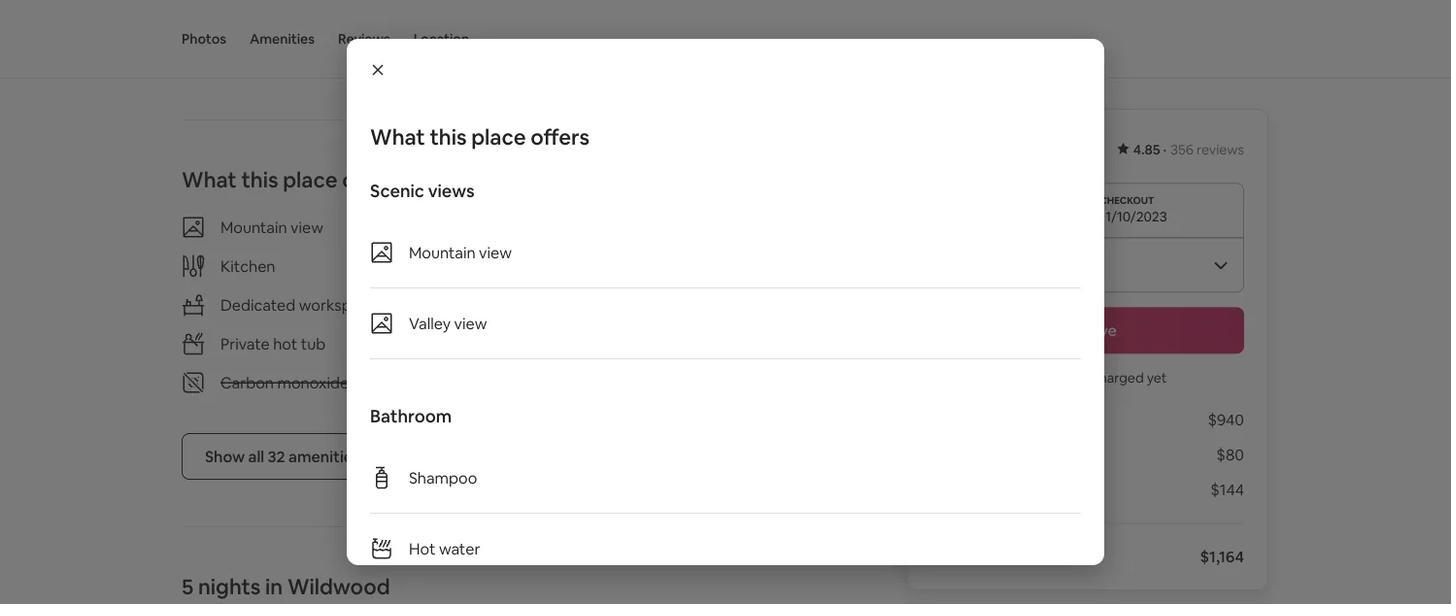 Task type: vqa. For each thing, say whether or not it's contained in the screenshot.
bottom THIS
yes



Task type: describe. For each thing, give the bounding box(es) containing it.
wildwood
[[288, 573, 390, 601]]

views
[[428, 180, 475, 203]]

location button
[[414, 0, 470, 78]]

2 1 from the left
[[288, 30, 294, 48]]

1 1 from the left
[[206, 30, 212, 48]]

11/10/2023
[[1100, 208, 1168, 226]]

$1,164
[[1201, 547, 1245, 567]]

monoxide
[[277, 373, 349, 393]]

0 vertical spatial view
[[291, 217, 324, 237]]

0 vertical spatial mountain
[[221, 217, 287, 237]]

won't
[[1035, 370, 1070, 387]]

32
[[268, 447, 285, 467]]

carbon monoxide alarm
[[221, 373, 392, 393]]

what for mountain
[[182, 166, 237, 194]]

valley view
[[409, 313, 487, 333]]

1 queen bed, 1 sofa bed
[[206, 30, 351, 48]]

offers for mountain view
[[342, 166, 402, 194]]

hot
[[273, 334, 298, 354]]

all
[[248, 447, 264, 467]]

nights
[[198, 573, 261, 601]]

amenities button
[[250, 0, 315, 78]]

be
[[1073, 370, 1089, 387]]

amenities
[[289, 447, 360, 467]]

mountain view inside what this place offers dialog
[[409, 242, 512, 262]]

taxes
[[1024, 547, 1064, 567]]

hot
[[409, 539, 436, 559]]

2 vertical spatial view
[[454, 313, 487, 333]]

place for view
[[283, 166, 338, 194]]

sofa
[[297, 30, 323, 48]]

what this place offers for view
[[182, 166, 402, 194]]

alarm
[[352, 373, 392, 393]]

yet
[[1147, 370, 1168, 387]]

queen
[[215, 30, 254, 48]]

show
[[205, 447, 245, 467]]

reviews
[[338, 30, 390, 48]]

5 nights in wildwood
[[182, 573, 390, 601]]

scenic views
[[370, 180, 475, 203]]

total before taxes
[[932, 547, 1064, 567]]

you won't be charged yet
[[1009, 370, 1168, 387]]

1 vertical spatial view
[[479, 242, 512, 262]]

total
[[932, 547, 968, 567]]



Task type: locate. For each thing, give the bounding box(es) containing it.
1 vertical spatial this
[[241, 166, 278, 194]]

place up views
[[472, 123, 526, 151]]

0 vertical spatial this
[[430, 123, 467, 151]]

this for mountain
[[241, 166, 278, 194]]

shampoo
[[409, 468, 478, 488]]

show all 32 amenities
[[205, 447, 360, 467]]

place
[[472, 123, 526, 151], [283, 166, 338, 194]]

1 horizontal spatial offers
[[531, 123, 590, 151]]

0 horizontal spatial mountain view
[[221, 217, 324, 237]]

photos
[[182, 30, 226, 48]]

0 vertical spatial offers
[[531, 123, 590, 151]]

private
[[221, 334, 270, 354]]

what for scenic
[[370, 123, 425, 151]]

before
[[971, 547, 1021, 567]]

offers inside dialog
[[531, 123, 590, 151]]

photos button
[[182, 0, 226, 78]]

private hot tub
[[221, 334, 326, 354]]

workspace
[[299, 295, 377, 315]]

offers
[[531, 123, 590, 151], [342, 166, 402, 194]]

$940
[[1209, 410, 1245, 430]]

view
[[291, 217, 324, 237], [479, 242, 512, 262], [454, 313, 487, 333]]

1
[[206, 30, 212, 48], [288, 30, 294, 48]]

what this place offers up the kitchen
[[182, 166, 402, 194]]

what inside dialog
[[370, 123, 425, 151]]

what
[[370, 123, 425, 151], [182, 166, 237, 194]]

in
[[265, 573, 283, 601]]

kitchen
[[221, 256, 275, 276]]

view up valley view
[[479, 242, 512, 262]]

place for views
[[472, 123, 526, 151]]

amenities
[[250, 30, 315, 48]]

mountain up the kitchen
[[221, 217, 287, 237]]

4.85
[[1134, 141, 1161, 158]]

0 vertical spatial mountain view
[[221, 217, 324, 237]]

this for scenic
[[430, 123, 467, 151]]

11/10/2023 button
[[932, 183, 1245, 238]]

$144
[[1211, 480, 1245, 500]]

reserve
[[1059, 321, 1118, 341]]

this up the kitchen
[[241, 166, 278, 194]]

1 left the queen
[[206, 30, 212, 48]]

show all 32 amenities button
[[182, 434, 384, 480]]

view up the dedicated workspace
[[291, 217, 324, 237]]

0 vertical spatial what
[[370, 123, 425, 151]]

1 left sofa
[[288, 30, 294, 48]]

valley
[[409, 313, 451, 333]]

this
[[430, 123, 467, 151], [241, 166, 278, 194]]

1 horizontal spatial mountain view
[[409, 242, 512, 262]]

what up scenic
[[370, 123, 425, 151]]

0 vertical spatial place
[[472, 123, 526, 151]]

1 horizontal spatial 1
[[288, 30, 294, 48]]

dedicated workspace
[[221, 295, 377, 315]]

what this place offers for views
[[370, 123, 590, 151]]

charged
[[1092, 370, 1145, 387]]

what up the kitchen
[[182, 166, 237, 194]]

what this place offers dialog
[[347, 39, 1105, 605]]

356
[[1171, 141, 1194, 158]]

dedicated
[[221, 295, 296, 315]]

carbon
[[221, 373, 274, 393]]

reviews button
[[338, 0, 390, 78]]

1 vertical spatial what
[[182, 166, 237, 194]]

0 horizontal spatial place
[[283, 166, 338, 194]]

mountain view
[[221, 217, 324, 237], [409, 242, 512, 262]]

1 horizontal spatial place
[[472, 123, 526, 151]]

what this place offers up views
[[370, 123, 590, 151]]

bed
[[326, 30, 351, 48]]

mountain view down views
[[409, 242, 512, 262]]

view right "valley"
[[454, 313, 487, 333]]

bed,
[[257, 30, 285, 48]]

mountain view up the kitchen
[[221, 217, 324, 237]]

1 vertical spatial place
[[283, 166, 338, 194]]

$80
[[1217, 445, 1245, 465]]

mountain down views
[[409, 242, 476, 262]]

reserve button
[[932, 308, 1245, 354]]

1 vertical spatial what this place offers
[[182, 166, 402, 194]]

0 horizontal spatial offers
[[342, 166, 402, 194]]

hot water
[[409, 539, 480, 559]]

4.85 · 356 reviews
[[1134, 141, 1245, 158]]

0 horizontal spatial this
[[241, 166, 278, 194]]

0 horizontal spatial 1
[[206, 30, 212, 48]]

0 horizontal spatial what
[[182, 166, 237, 194]]

bathroom
[[370, 405, 452, 428]]

this up views
[[430, 123, 467, 151]]

1 vertical spatial mountain view
[[409, 242, 512, 262]]

place inside dialog
[[472, 123, 526, 151]]

what this place offers
[[370, 123, 590, 151], [182, 166, 402, 194]]

reviews
[[1197, 141, 1245, 158]]

mountain inside what this place offers dialog
[[409, 242, 476, 262]]

offers for scenic views
[[531, 123, 590, 151]]

location
[[414, 30, 470, 48]]

you
[[1009, 370, 1032, 387]]

scenic
[[370, 180, 425, 203]]

0 vertical spatial what this place offers
[[370, 123, 590, 151]]

0 horizontal spatial mountain
[[221, 217, 287, 237]]

what this place offers inside dialog
[[370, 123, 590, 151]]

tub
[[301, 334, 326, 354]]

this inside dialog
[[430, 123, 467, 151]]

1 horizontal spatial this
[[430, 123, 467, 151]]

·
[[1164, 141, 1167, 158]]

mountain
[[221, 217, 287, 237], [409, 242, 476, 262]]

water
[[439, 539, 480, 559]]

1 horizontal spatial what
[[370, 123, 425, 151]]

1 vertical spatial offers
[[342, 166, 402, 194]]

5
[[182, 573, 194, 601]]

place left scenic
[[283, 166, 338, 194]]

1 horizontal spatial mountain
[[409, 242, 476, 262]]

1 vertical spatial mountain
[[409, 242, 476, 262]]



